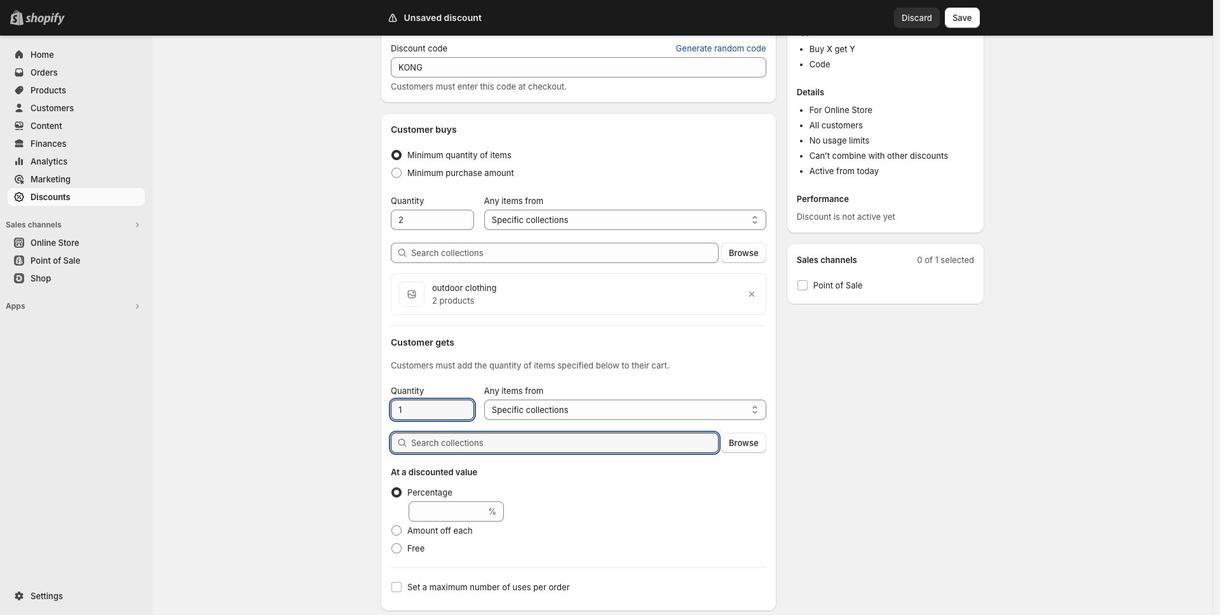 Task type: locate. For each thing, give the bounding box(es) containing it.
None text field
[[391, 210, 474, 230], [391, 400, 474, 420], [391, 210, 474, 230], [391, 400, 474, 420]]

0 vertical spatial search collections text field
[[411, 243, 719, 263]]

Search collections text field
[[411, 243, 719, 263], [411, 433, 719, 453]]

1 vertical spatial search collections text field
[[411, 433, 719, 453]]

2 search collections text field from the top
[[411, 433, 719, 453]]

1 search collections text field from the top
[[411, 243, 719, 263]]

None text field
[[391, 57, 766, 78], [409, 501, 486, 522], [391, 57, 766, 78], [409, 501, 486, 522]]



Task type: vqa. For each thing, say whether or not it's contained in the screenshot.
Shopify image
yes



Task type: describe. For each thing, give the bounding box(es) containing it.
shopify image
[[25, 13, 65, 25]]



